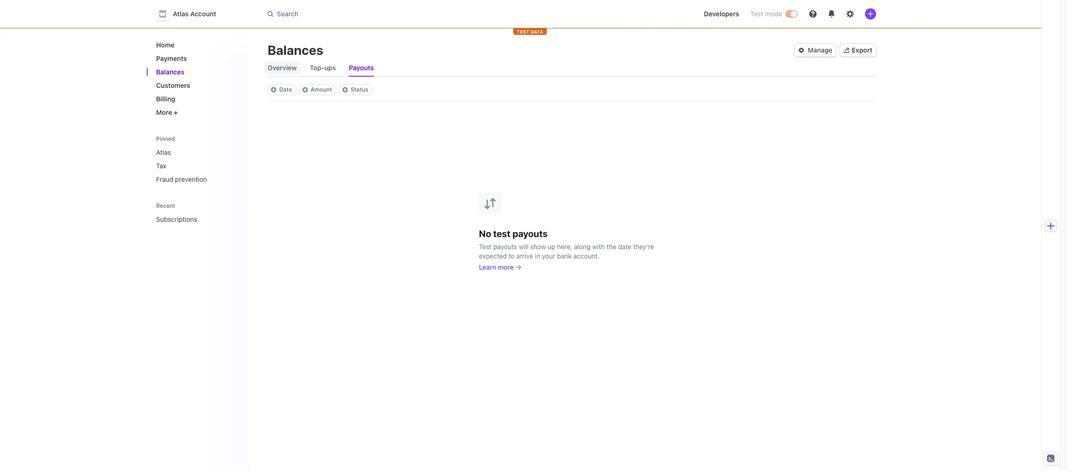 Task type: describe. For each thing, give the bounding box(es) containing it.
they're
[[634, 242, 655, 250]]

along
[[575, 242, 591, 250]]

test payouts will show up here, along with the date they're expected to arrive in your bank account.
[[479, 242, 655, 260]]

the
[[607, 242, 617, 250]]

Search text field
[[262, 5, 524, 23]]

date
[[619, 242, 632, 250]]

more +
[[156, 108, 178, 116]]

manage
[[809, 46, 833, 54]]

top-ups link
[[306, 61, 340, 74]]

home
[[156, 41, 175, 49]]

tab list containing overview
[[264, 60, 877, 77]]

tax
[[156, 162, 166, 170]]

no
[[479, 228, 492, 239]]

add status image
[[343, 87, 348, 93]]

up
[[548, 242, 556, 250]]

overview tab
[[264, 60, 301, 76]]

date
[[279, 86, 292, 93]]

arrive
[[517, 252, 534, 260]]

pinned element
[[152, 145, 242, 187]]

more
[[498, 263, 514, 271]]

core navigation links element
[[152, 37, 242, 120]]

atlas for atlas
[[156, 148, 171, 156]]

test
[[494, 228, 511, 239]]

payouts link
[[345, 61, 378, 74]]

add amount image
[[302, 87, 308, 93]]

atlas link
[[152, 145, 242, 160]]

overview link
[[264, 61, 301, 74]]

notifications image
[[829, 10, 836, 18]]

test data
[[517, 29, 544, 34]]

test mode
[[751, 10, 783, 18]]

top-
[[310, 64, 325, 72]]

payouts
[[349, 64, 374, 72]]

fraud prevention link
[[152, 172, 242, 187]]

developers link
[[701, 7, 743, 21]]

mode
[[766, 10, 783, 18]]

learn more link
[[479, 262, 522, 272]]

amount
[[311, 86, 332, 93]]

more
[[156, 108, 172, 116]]

account.
[[574, 252, 600, 260]]

payments
[[156, 54, 187, 62]]

payouts inside "test payouts will show up here, along with the date they're expected to arrive in your bank account."
[[494, 242, 517, 250]]

to
[[509, 252, 515, 260]]

overview
[[268, 64, 297, 72]]

with
[[593, 242, 605, 250]]

0 vertical spatial payouts
[[513, 228, 548, 239]]

atlas account
[[173, 10, 216, 18]]

export button
[[840, 44, 877, 57]]

here,
[[558, 242, 573, 250]]

billing link
[[152, 91, 242, 106]]

expected
[[479, 252, 507, 260]]

test for test payouts will show up here, along with the date they're expected to arrive in your bank account.
[[479, 242, 492, 250]]

learn more
[[479, 263, 514, 271]]

your
[[542, 252, 556, 260]]



Task type: locate. For each thing, give the bounding box(es) containing it.
atlas
[[173, 10, 189, 18], [156, 148, 171, 156]]

atlas down pinned
[[156, 148, 171, 156]]

test left mode on the right top of the page
[[751, 10, 764, 18]]

payouts up "will"
[[513, 228, 548, 239]]

1 vertical spatial balances
[[156, 68, 185, 76]]

tax link
[[152, 158, 242, 173]]

Search search field
[[262, 5, 524, 23]]

tab list
[[264, 60, 877, 77]]

balances inside core navigation links element
[[156, 68, 185, 76]]

manage link
[[796, 44, 837, 57]]

1 horizontal spatial atlas
[[173, 10, 189, 18]]

toolbar
[[268, 84, 373, 95]]

pinned
[[156, 135, 175, 142]]

test up expected
[[479, 242, 492, 250]]

atlas left account
[[173, 10, 189, 18]]

balances
[[268, 42, 323, 58], [156, 68, 185, 76]]

no test payouts
[[479, 228, 548, 239]]

ups
[[325, 64, 336, 72]]

developers
[[704, 10, 740, 18]]

bank
[[557, 252, 572, 260]]

0 vertical spatial balances
[[268, 42, 323, 58]]

balances up overview
[[268, 42, 323, 58]]

fraud
[[156, 175, 173, 183]]

help image
[[810, 10, 817, 18]]

test for test mode
[[751, 10, 764, 18]]

subscriptions
[[156, 215, 197, 223]]

customers
[[156, 81, 190, 89]]

in
[[535, 252, 541, 260]]

will
[[519, 242, 529, 250]]

account
[[190, 10, 216, 18]]

1 vertical spatial payouts
[[494, 242, 517, 250]]

atlas inside pinned element
[[156, 148, 171, 156]]

learn
[[479, 263, 497, 271]]

1 vertical spatial test
[[479, 242, 492, 250]]

payouts up to
[[494, 242, 517, 250]]

atlas account button
[[156, 7, 226, 20]]

payouts
[[513, 228, 548, 239], [494, 242, 517, 250]]

toolbar containing date
[[268, 84, 373, 95]]

prevention
[[175, 175, 207, 183]]

add date image
[[271, 87, 277, 93]]

test
[[751, 10, 764, 18], [479, 242, 492, 250]]

show
[[531, 242, 546, 250]]

recent
[[156, 202, 175, 209]]

export
[[853, 46, 873, 54]]

home link
[[152, 37, 242, 53]]

+
[[174, 108, 178, 116]]

top-ups
[[310, 64, 336, 72]]

0 horizontal spatial test
[[479, 242, 492, 250]]

1 vertical spatial atlas
[[156, 148, 171, 156]]

atlas inside "button"
[[173, 10, 189, 18]]

settings image
[[847, 10, 855, 18]]

balances down payments
[[156, 68, 185, 76]]

1 horizontal spatial test
[[751, 10, 764, 18]]

pinned navigation links element
[[152, 131, 244, 187]]

0 horizontal spatial atlas
[[156, 148, 171, 156]]

recent navigation links element
[[147, 198, 249, 227]]

0 vertical spatial test
[[751, 10, 764, 18]]

atlas for atlas account
[[173, 10, 189, 18]]

svg image
[[799, 47, 805, 53]]

customers link
[[152, 78, 242, 93]]

0 horizontal spatial balances
[[156, 68, 185, 76]]

subscriptions link
[[152, 212, 229, 227]]

test
[[517, 29, 530, 34]]

1 horizontal spatial balances
[[268, 42, 323, 58]]

search
[[277, 10, 299, 18]]

0 vertical spatial atlas
[[173, 10, 189, 18]]

test inside "test payouts will show up here, along with the date they're expected to arrive in your bank account."
[[479, 242, 492, 250]]

status
[[351, 86, 369, 93]]

payments link
[[152, 51, 242, 66]]

data
[[531, 29, 544, 34]]

balances link
[[152, 64, 242, 80]]

billing
[[156, 95, 175, 103]]

fraud prevention
[[156, 175, 207, 183]]



Task type: vqa. For each thing, say whether or not it's contained in the screenshot.
toolbar containing Date
yes



